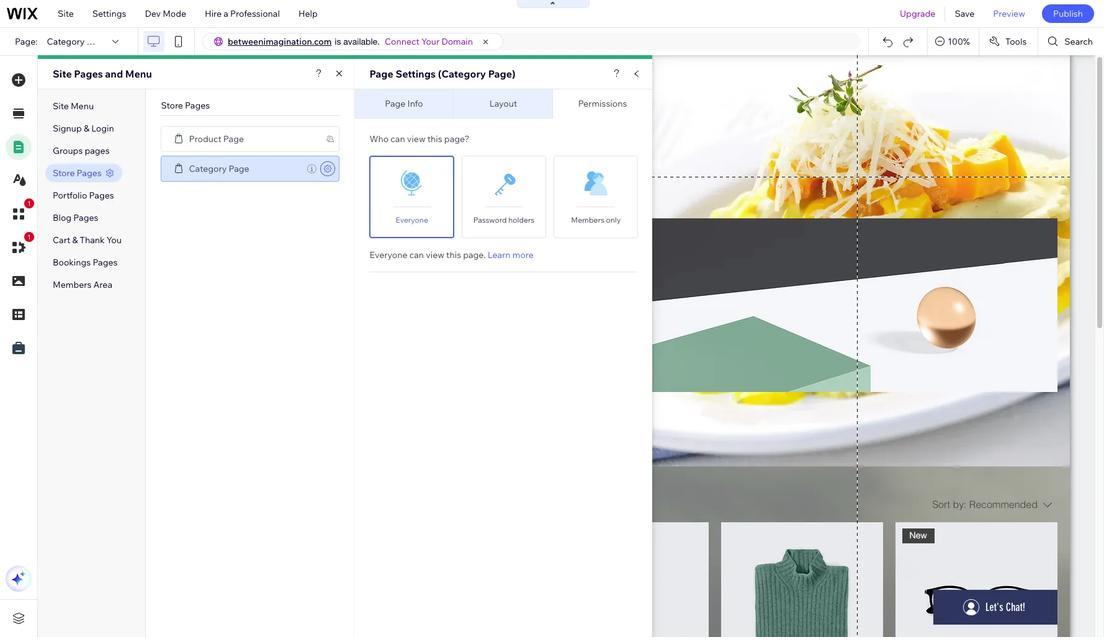 Task type: describe. For each thing, give the bounding box(es) containing it.
1 horizontal spatial settings
[[396, 68, 436, 80]]

pages left and
[[74, 68, 103, 80]]

learn
[[488, 250, 511, 261]]

bookings
[[53, 257, 91, 268]]

(category
[[438, 68, 486, 80]]

portfolio
[[53, 190, 87, 201]]

this for page.
[[447, 250, 461, 261]]

0 horizontal spatial menu
[[71, 101, 94, 112]]

you
[[107, 235, 122, 246]]

groups
[[53, 145, 83, 156]]

groups pages
[[53, 145, 110, 156]]

page right product
[[223, 133, 244, 144]]

permissions
[[578, 98, 627, 109]]

everyone for everyone
[[396, 215, 428, 225]]

this for page?
[[428, 133, 443, 145]]

portfolio pages
[[53, 190, 114, 201]]

betweenimagination.com
[[228, 36, 332, 47]]

view for everyone
[[426, 250, 445, 261]]

product
[[189, 133, 221, 144]]

view for who
[[407, 133, 426, 145]]

available.
[[344, 37, 380, 47]]

info
[[408, 98, 423, 109]]

hire a professional
[[205, 8, 280, 19]]

help
[[299, 8, 318, 19]]

page info
[[385, 98, 423, 109]]

publish button
[[1042, 4, 1095, 23]]

members area
[[53, 279, 112, 291]]

page settings (category page)
[[370, 68, 516, 80]]

publish
[[1054, 8, 1084, 19]]

2 1 button from the top
[[6, 232, 34, 261]]

hire
[[205, 8, 222, 19]]

cart & thank you
[[53, 235, 122, 246]]

can for who
[[391, 133, 405, 145]]

tools
[[1006, 36, 1027, 47]]

area
[[93, 279, 112, 291]]

page.
[[463, 250, 486, 261]]

password
[[474, 215, 507, 225]]

your
[[422, 36, 440, 47]]

100% button
[[928, 28, 979, 55]]

0 vertical spatial category
[[47, 36, 85, 47]]

page?
[[444, 133, 470, 145]]

1 for 1st 1 button from the top of the page
[[27, 200, 31, 207]]

dev mode
[[145, 8, 186, 19]]

connect
[[385, 36, 420, 47]]

login
[[91, 123, 114, 134]]

and
[[105, 68, 123, 80]]

site pages and menu
[[53, 68, 152, 80]]

search
[[1065, 36, 1093, 47]]

page down product page
[[229, 163, 249, 174]]

domain
[[442, 36, 473, 47]]

who
[[370, 133, 389, 145]]

upgrade
[[900, 8, 936, 19]]

members for members area
[[53, 279, 92, 291]]

pages up the area
[[93, 257, 118, 268]]

1 horizontal spatial store pages
[[161, 100, 210, 111]]

members for members only
[[571, 215, 605, 225]]

1 for 1st 1 button from the bottom
[[27, 233, 31, 241]]

1 vertical spatial store
[[53, 168, 75, 179]]

professional
[[230, 8, 280, 19]]

& for signup
[[84, 123, 89, 134]]

page)
[[488, 68, 516, 80]]

signup & login
[[53, 123, 114, 134]]

preview
[[994, 8, 1026, 19]]

1 1 button from the top
[[6, 199, 34, 227]]



Task type: locate. For each thing, give the bounding box(es) containing it.
view
[[407, 133, 426, 145], [426, 250, 445, 261]]

0 horizontal spatial members
[[53, 279, 92, 291]]

1 vertical spatial 1
[[27, 233, 31, 241]]

category page up site pages and menu
[[47, 36, 107, 47]]

pages
[[74, 68, 103, 80], [185, 100, 210, 111], [77, 168, 102, 179], [89, 190, 114, 201], [73, 212, 98, 224], [93, 257, 118, 268]]

0 vertical spatial can
[[391, 133, 405, 145]]

is available. connect your domain
[[335, 36, 473, 47]]

1 vertical spatial menu
[[71, 101, 94, 112]]

who can view this page?
[[370, 133, 470, 145]]

0 vertical spatial 1 button
[[6, 199, 34, 227]]

view down info
[[407, 133, 426, 145]]

&
[[84, 123, 89, 134], [72, 235, 78, 246]]

view left page.
[[426, 250, 445, 261]]

0 vertical spatial view
[[407, 133, 426, 145]]

1 button left blog
[[6, 199, 34, 227]]

1 vertical spatial site
[[53, 68, 72, 80]]

menu up signup & login
[[71, 101, 94, 112]]

0 horizontal spatial store
[[53, 168, 75, 179]]

tools button
[[980, 28, 1038, 55]]

0 horizontal spatial category
[[47, 36, 85, 47]]

store
[[161, 100, 183, 111], [53, 168, 75, 179]]

1 vertical spatial &
[[72, 235, 78, 246]]

1 vertical spatial store pages
[[53, 168, 102, 179]]

1 vertical spatial everyone
[[370, 250, 408, 261]]

can left page.
[[410, 250, 424, 261]]

1 vertical spatial members
[[53, 279, 92, 291]]

1 left cart
[[27, 233, 31, 241]]

1 button left cart
[[6, 232, 34, 261]]

0 vertical spatial this
[[428, 133, 443, 145]]

site
[[58, 8, 74, 19], [53, 68, 72, 80], [53, 101, 69, 112]]

1 horizontal spatial category
[[189, 163, 227, 174]]

this left page.
[[447, 250, 461, 261]]

1 vertical spatial view
[[426, 250, 445, 261]]

members
[[571, 215, 605, 225], [53, 279, 92, 291]]

search button
[[1039, 28, 1105, 55]]

0 horizontal spatial this
[[428, 133, 443, 145]]

1 horizontal spatial can
[[410, 250, 424, 261]]

dev
[[145, 8, 161, 19]]

1 horizontal spatial members
[[571, 215, 605, 225]]

a
[[224, 8, 228, 19]]

1 horizontal spatial store
[[161, 100, 183, 111]]

store pages
[[161, 100, 210, 111], [53, 168, 102, 179]]

signup
[[53, 123, 82, 134]]

pages
[[85, 145, 110, 156]]

1 vertical spatial can
[[410, 250, 424, 261]]

cart
[[53, 235, 70, 246]]

2 1 from the top
[[27, 233, 31, 241]]

page up the page info
[[370, 68, 394, 80]]

page up site pages and menu
[[87, 36, 107, 47]]

0 horizontal spatial view
[[407, 133, 426, 145]]

0 vertical spatial store pages
[[161, 100, 210, 111]]

1 horizontal spatial view
[[426, 250, 445, 261]]

password holders
[[474, 215, 535, 225]]

0 vertical spatial category page
[[47, 36, 107, 47]]

category down product
[[189, 163, 227, 174]]

0 vertical spatial settings
[[92, 8, 126, 19]]

blog pages
[[53, 212, 98, 224]]

more
[[513, 250, 534, 261]]

2 vertical spatial site
[[53, 101, 69, 112]]

settings
[[92, 8, 126, 19], [396, 68, 436, 80]]

100%
[[948, 36, 970, 47]]

layout
[[490, 98, 517, 109]]

can for everyone
[[410, 250, 424, 261]]

1 vertical spatial this
[[447, 250, 461, 261]]

members down bookings
[[53, 279, 92, 291]]

store pages up product
[[161, 100, 210, 111]]

everyone
[[396, 215, 428, 225], [370, 250, 408, 261]]

menu
[[125, 68, 152, 80], [71, 101, 94, 112]]

0 vertical spatial menu
[[125, 68, 152, 80]]

1 horizontal spatial menu
[[125, 68, 152, 80]]

category page
[[47, 36, 107, 47], [189, 163, 249, 174]]

0 horizontal spatial store pages
[[53, 168, 102, 179]]

1 1 from the top
[[27, 200, 31, 207]]

pages up the portfolio pages
[[77, 168, 102, 179]]

mode
[[163, 8, 186, 19]]

site for site pages and menu
[[53, 68, 72, 80]]

site menu
[[53, 101, 94, 112]]

& for cart
[[72, 235, 78, 246]]

members left the only
[[571, 215, 605, 225]]

1 horizontal spatial category page
[[189, 163, 249, 174]]

pages up product
[[185, 100, 210, 111]]

everyone can view this page. learn more
[[370, 250, 534, 261]]

can
[[391, 133, 405, 145], [410, 250, 424, 261]]

0 vertical spatial 1
[[27, 200, 31, 207]]

1 button
[[6, 199, 34, 227], [6, 232, 34, 261]]

this
[[428, 133, 443, 145], [447, 250, 461, 261]]

page
[[87, 36, 107, 47], [370, 68, 394, 80], [385, 98, 406, 109], [223, 133, 244, 144], [229, 163, 249, 174]]

preview button
[[984, 0, 1035, 27]]

1 vertical spatial 1 button
[[6, 232, 34, 261]]

1 vertical spatial category
[[189, 163, 227, 174]]

save button
[[946, 0, 984, 27]]

product page
[[189, 133, 244, 144]]

menu right and
[[125, 68, 152, 80]]

1 left portfolio
[[27, 200, 31, 207]]

pages right portfolio
[[89, 190, 114, 201]]

0 horizontal spatial category page
[[47, 36, 107, 47]]

pages up cart & thank you
[[73, 212, 98, 224]]

thank
[[80, 235, 105, 246]]

0 horizontal spatial can
[[391, 133, 405, 145]]

1 vertical spatial category page
[[189, 163, 249, 174]]

0 vertical spatial site
[[58, 8, 74, 19]]

0 horizontal spatial settings
[[92, 8, 126, 19]]

1
[[27, 200, 31, 207], [27, 233, 31, 241]]

only
[[606, 215, 621, 225]]

is
[[335, 37, 341, 47]]

1 vertical spatial settings
[[396, 68, 436, 80]]

everyone for everyone can view this page. learn more
[[370, 250, 408, 261]]

& left login
[[84, 123, 89, 134]]

site for site
[[58, 8, 74, 19]]

blog
[[53, 212, 72, 224]]

0 vertical spatial store
[[161, 100, 183, 111]]

category
[[47, 36, 85, 47], [189, 163, 227, 174]]

1 horizontal spatial &
[[84, 123, 89, 134]]

store pages down groups pages
[[53, 168, 102, 179]]

learn more link
[[488, 250, 534, 261]]

0 horizontal spatial &
[[72, 235, 78, 246]]

& right cart
[[72, 235, 78, 246]]

members only
[[571, 215, 621, 225]]

settings left dev
[[92, 8, 126, 19]]

settings up info
[[396, 68, 436, 80]]

category page down product page
[[189, 163, 249, 174]]

1 horizontal spatial this
[[447, 250, 461, 261]]

page left info
[[385, 98, 406, 109]]

holders
[[509, 215, 535, 225]]

site for site menu
[[53, 101, 69, 112]]

0 vertical spatial &
[[84, 123, 89, 134]]

this left page?
[[428, 133, 443, 145]]

0 vertical spatial members
[[571, 215, 605, 225]]

0 vertical spatial everyone
[[396, 215, 428, 225]]

can right who
[[391, 133, 405, 145]]

bookings pages
[[53, 257, 118, 268]]

save
[[955, 8, 975, 19]]

category up site pages and menu
[[47, 36, 85, 47]]



Task type: vqa. For each thing, say whether or not it's contained in the screenshot.
who can view this page?
yes



